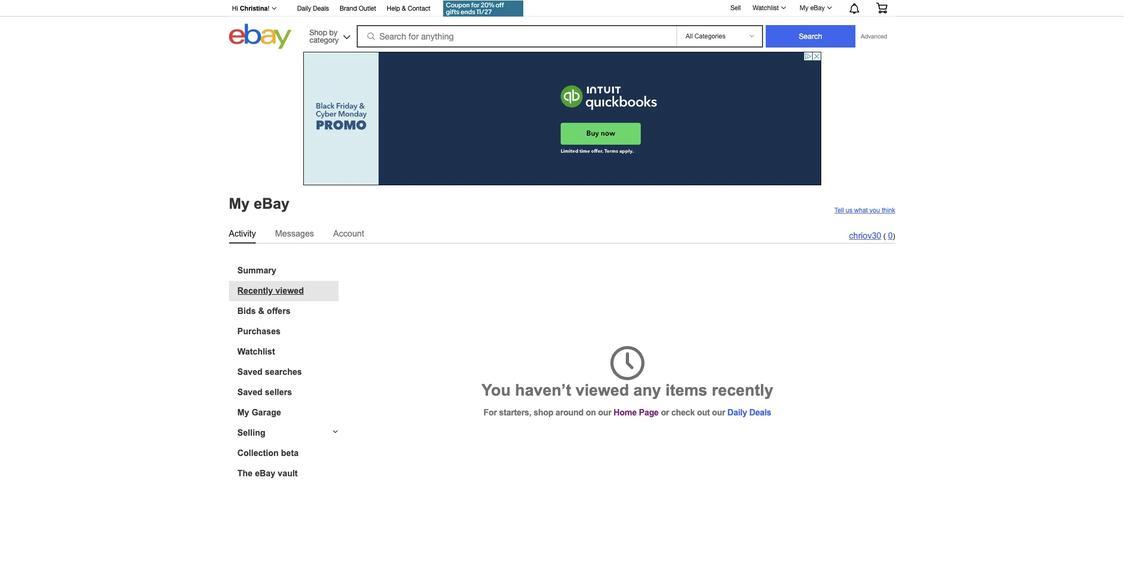 Task type: locate. For each thing, give the bounding box(es) containing it.
0 horizontal spatial deals
[[313, 5, 329, 12]]

daily deals link
[[297, 3, 329, 15], [728, 408, 772, 417]]

watchlist link right the sell link
[[747, 2, 791, 14]]

watchlist for topmost watchlist link
[[753, 4, 780, 12]]

selling button
[[229, 428, 339, 438]]

0 vertical spatial daily deals link
[[297, 3, 329, 15]]

the ebay vault link
[[238, 469, 339, 479]]

our
[[599, 408, 612, 417], [713, 408, 726, 417]]

& inside the account navigation
[[402, 5, 406, 12]]

sell
[[731, 4, 741, 12]]

page
[[639, 408, 659, 417]]

category
[[310, 36, 339, 44]]

1 vertical spatial watchlist
[[238, 347, 275, 356]]

& right bids
[[258, 306, 265, 316]]

for starters, shop around on our home page or check out our daily deals
[[484, 408, 772, 417]]

any
[[634, 381, 662, 399]]

watchlist down purchases
[[238, 347, 275, 356]]

our right on on the right of page
[[599, 408, 612, 417]]

shop by category
[[310, 28, 339, 44]]

chriov30 ( 0 )
[[850, 231, 896, 240]]

bids & offers link
[[238, 306, 339, 316]]

1 horizontal spatial daily deals link
[[728, 408, 772, 417]]

1 vertical spatial saved
[[238, 388, 263, 397]]

us
[[846, 207, 853, 214]]

0 vertical spatial my
[[800, 4, 809, 12]]

& for offers
[[258, 306, 265, 316]]

saved searches link
[[238, 367, 339, 377]]

my
[[800, 4, 809, 12], [229, 195, 250, 212], [238, 408, 249, 417]]

my ebay link
[[794, 2, 837, 14]]

1 horizontal spatial watchlist
[[753, 4, 780, 12]]

viewed down summary link
[[276, 286, 304, 295]]

watchlist link down purchases link
[[238, 347, 339, 357]]

you
[[482, 381, 511, 399]]

contact
[[408, 5, 431, 12]]

& inside you haven't viewed any items recently main content
[[258, 306, 265, 316]]

0 horizontal spatial daily
[[297, 5, 311, 12]]

my inside the account navigation
[[800, 4, 809, 12]]

around
[[556, 408, 584, 417]]

get an extra 20% off image
[[444, 1, 524, 17]]

0 vertical spatial saved
[[238, 367, 263, 376]]

2 saved from the top
[[238, 388, 263, 397]]

daily deals link up shop
[[297, 3, 329, 15]]

Search for anything text field
[[358, 26, 675, 46]]

1 horizontal spatial &
[[402, 5, 406, 12]]

1 vertical spatial daily
[[728, 408, 748, 417]]

0 horizontal spatial our
[[599, 408, 612, 417]]

watchlist right the sell link
[[753, 4, 780, 12]]

shop by category banner
[[226, 0, 896, 52]]

1 horizontal spatial our
[[713, 408, 726, 417]]

1 vertical spatial my ebay
[[229, 195, 290, 212]]

account link
[[334, 227, 364, 241]]

you haven't viewed any items recently
[[482, 381, 774, 399]]

collection beta
[[238, 449, 299, 458]]

viewed up on on the right of page
[[576, 381, 630, 399]]

1 our from the left
[[599, 408, 612, 417]]

brand outlet link
[[340, 3, 376, 15]]

deals down 'recently'
[[750, 408, 772, 417]]

0 vertical spatial &
[[402, 5, 406, 12]]

you
[[870, 207, 881, 214]]

my ebay
[[800, 4, 825, 12], [229, 195, 290, 212]]

watchlist
[[753, 4, 780, 12], [238, 347, 275, 356]]

shop
[[534, 408, 554, 417]]

ebay inside the account navigation
[[811, 4, 825, 12]]

daily down 'recently'
[[728, 408, 748, 417]]

our right out
[[713, 408, 726, 417]]

0 vertical spatial daily
[[297, 5, 311, 12]]

watchlist for left watchlist link
[[238, 347, 275, 356]]

1 vertical spatial ebay
[[254, 195, 290, 212]]

saved sellers link
[[238, 388, 339, 397]]

1 vertical spatial &
[[258, 306, 265, 316]]

help
[[387, 5, 400, 12]]

check
[[672, 408, 695, 417]]

1 vertical spatial daily deals link
[[728, 408, 772, 417]]

daily deals
[[297, 5, 329, 12]]

saved
[[238, 367, 263, 376], [238, 388, 263, 397]]

tell us what you think link
[[835, 207, 896, 214]]

1 saved from the top
[[238, 367, 263, 376]]

&
[[402, 5, 406, 12], [258, 306, 265, 316]]

1 horizontal spatial watchlist link
[[747, 2, 791, 14]]

0 vertical spatial my ebay
[[800, 4, 825, 12]]

0 horizontal spatial viewed
[[276, 286, 304, 295]]

advertisement region
[[303, 52, 822, 185]]

2 vertical spatial ebay
[[255, 469, 276, 478]]

saved up the my garage
[[238, 388, 263, 397]]

ebay
[[811, 4, 825, 12], [254, 195, 290, 212], [255, 469, 276, 478]]

1 vertical spatial my
[[229, 195, 250, 212]]

none submit inside shop by category banner
[[766, 25, 856, 48]]

daily up shop
[[297, 5, 311, 12]]

2 our from the left
[[713, 408, 726, 417]]

recently
[[238, 286, 273, 295]]

saved up saved sellers
[[238, 367, 263, 376]]

sellers
[[265, 388, 292, 397]]

daily deals link down 'recently'
[[728, 408, 772, 417]]

0 vertical spatial viewed
[[276, 286, 304, 295]]

viewed
[[276, 286, 304, 295], [576, 381, 630, 399]]

daily
[[297, 5, 311, 12], [728, 408, 748, 417]]

0 horizontal spatial daily deals link
[[297, 3, 329, 15]]

deals
[[313, 5, 329, 12], [750, 408, 772, 417]]

0 vertical spatial ebay
[[811, 4, 825, 12]]

1 vertical spatial deals
[[750, 408, 772, 417]]

None submit
[[766, 25, 856, 48]]

1 vertical spatial viewed
[[576, 381, 630, 399]]

recently viewed link
[[238, 286, 339, 296]]

vault
[[278, 469, 298, 478]]

0 vertical spatial watchlist
[[753, 4, 780, 12]]

1 horizontal spatial deals
[[750, 408, 772, 417]]

recently
[[712, 381, 774, 399]]

0 vertical spatial deals
[[313, 5, 329, 12]]

1 horizontal spatial my ebay
[[800, 4, 825, 12]]

2 vertical spatial my
[[238, 408, 249, 417]]

deals inside you haven't viewed any items recently main content
[[750, 408, 772, 417]]

daily inside you haven't viewed any items recently main content
[[728, 408, 748, 417]]

& right help at the left top of the page
[[402, 5, 406, 12]]

help & contact link
[[387, 3, 431, 15]]

1 horizontal spatial viewed
[[576, 381, 630, 399]]

0 link
[[889, 231, 893, 240]]

advanced link
[[856, 26, 893, 47]]

watchlist inside the account navigation
[[753, 4, 780, 12]]

my ebay inside the account navigation
[[800, 4, 825, 12]]

messages
[[275, 229, 314, 238]]

0 horizontal spatial my ebay
[[229, 195, 290, 212]]

bids
[[238, 306, 256, 316]]

0 horizontal spatial watchlist
[[238, 347, 275, 356]]

ebay for the ebay vault link
[[255, 469, 276, 478]]

activity
[[229, 229, 256, 238]]

watchlist inside you haven't viewed any items recently main content
[[238, 347, 275, 356]]

summary link
[[238, 266, 339, 275]]

tell us what you think
[[835, 207, 896, 214]]

saved searches
[[238, 367, 302, 376]]

1 vertical spatial watchlist link
[[238, 347, 339, 357]]

deals up shop
[[313, 5, 329, 12]]

0 horizontal spatial &
[[258, 306, 265, 316]]

1 horizontal spatial daily
[[728, 408, 748, 417]]



Task type: describe. For each thing, give the bounding box(es) containing it.
what
[[855, 207, 869, 214]]

starters,
[[499, 408, 532, 417]]

items
[[666, 381, 708, 399]]

tell
[[835, 207, 845, 214]]

garage
[[252, 408, 281, 417]]

or
[[661, 408, 670, 417]]

hi
[[232, 5, 238, 12]]

out
[[698, 408, 710, 417]]

christina
[[240, 5, 268, 12]]

help & contact
[[387, 5, 431, 12]]

purchases
[[238, 327, 281, 336]]

by
[[330, 28, 338, 37]]

your shopping cart image
[[876, 3, 888, 13]]

think
[[882, 207, 896, 214]]

deals inside the account navigation
[[313, 5, 329, 12]]

saved for saved sellers
[[238, 388, 263, 397]]

messages link
[[275, 227, 314, 241]]

my garage
[[238, 408, 281, 417]]

beta
[[281, 449, 299, 458]]

advanced
[[861, 33, 888, 40]]

on
[[586, 408, 596, 417]]

home
[[614, 408, 637, 417]]

my garage link
[[238, 408, 339, 418]]

chriov30
[[850, 231, 882, 240]]

daily inside the account navigation
[[297, 5, 311, 12]]

saved for saved searches
[[238, 367, 263, 376]]

selling
[[238, 428, 266, 437]]

my for my garage link
[[238, 408, 249, 417]]

account navigation
[[226, 0, 896, 18]]

account
[[334, 229, 364, 238]]

haven't
[[515, 381, 572, 399]]

the ebay vault
[[238, 469, 298, 478]]

bids & offers
[[238, 306, 291, 316]]

summary
[[238, 266, 277, 275]]

hi christina !
[[232, 5, 270, 12]]

recently viewed
[[238, 286, 304, 295]]

purchases link
[[238, 327, 339, 336]]

ebay for my ebay link
[[811, 4, 825, 12]]

the
[[238, 469, 253, 478]]

0
[[889, 231, 893, 240]]

outlet
[[359, 5, 376, 12]]

sell link
[[726, 4, 746, 12]]

brand
[[340, 5, 357, 12]]

!
[[268, 5, 270, 12]]

offers
[[267, 306, 291, 316]]

shop
[[310, 28, 327, 37]]

searches
[[265, 367, 302, 376]]

shop by category button
[[305, 24, 353, 47]]

0 vertical spatial watchlist link
[[747, 2, 791, 14]]

my ebay inside you haven't viewed any items recently main content
[[229, 195, 290, 212]]

brand outlet
[[340, 5, 376, 12]]

collection beta link
[[238, 449, 339, 458]]

(
[[884, 232, 887, 240]]

home page link
[[614, 408, 659, 417]]

saved sellers
[[238, 388, 292, 397]]

0 horizontal spatial watchlist link
[[238, 347, 339, 357]]

for
[[484, 408, 497, 417]]

you haven't viewed any items recently main content
[[4, 52, 1121, 566]]

& for contact
[[402, 5, 406, 12]]

chriov30 link
[[850, 231, 882, 240]]

activity link
[[229, 227, 256, 241]]

my for my ebay link
[[800, 4, 809, 12]]

collection
[[238, 449, 279, 458]]

)
[[893, 232, 896, 240]]



Task type: vqa. For each thing, say whether or not it's contained in the screenshot.
go
no



